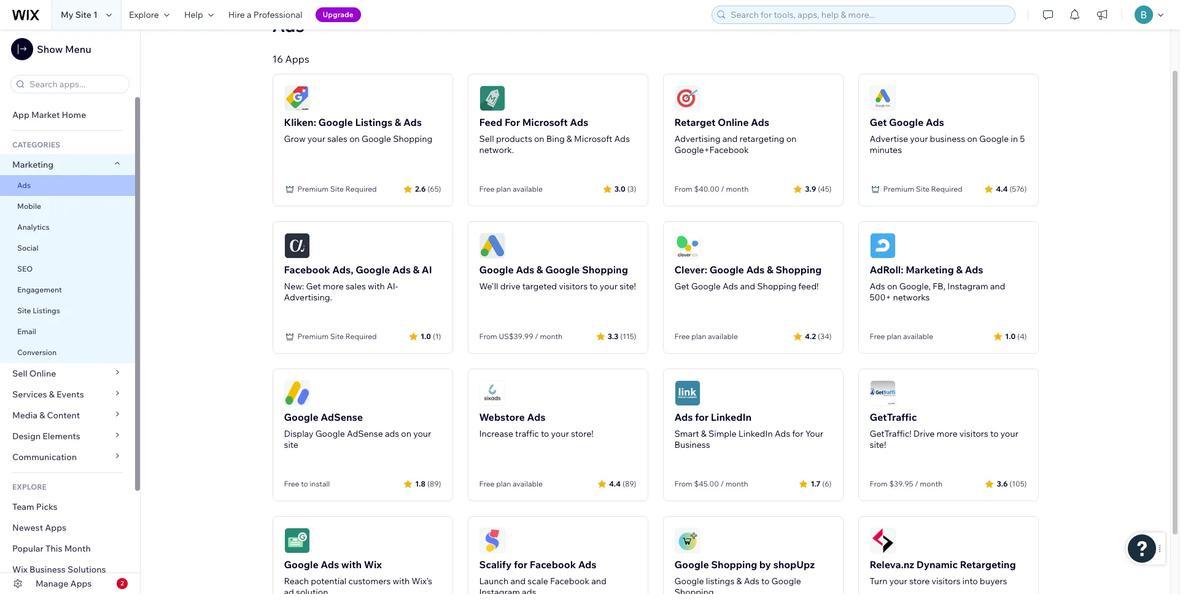 Task type: vqa. For each thing, say whether or not it's contained in the screenshot.
Solutions
yes



Task type: describe. For each thing, give the bounding box(es) containing it.
upgrade
[[323, 10, 354, 19]]

on for retarget online ads
[[787, 133, 797, 144]]

3.3
[[608, 331, 619, 341]]

/ for more
[[915, 479, 919, 488]]

your inside "gettraffic gettraffic! drive more visitors to your site!"
[[1001, 428, 1019, 439]]

plan for webstore
[[496, 479, 511, 488]]

on for feed for microsoft ads
[[534, 133, 545, 144]]

(105)
[[1010, 479, 1027, 488]]

clever: google ads & shopping logo image
[[675, 233, 701, 259]]

required for google
[[346, 332, 377, 341]]

shopping inside google ads & google shopping we'll drive targeted visitors to your site!
[[582, 264, 628, 276]]

show menu
[[37, 43, 91, 55]]

plan for clever:
[[692, 332, 707, 341]]

2 vertical spatial with
[[393, 576, 410, 587]]

1.0 for adroll: marketing & ads
[[1006, 331, 1016, 341]]

listings inside kliken: google listings & ads grow your sales on google shopping
[[355, 116, 393, 128]]

1 vertical spatial adsense
[[347, 428, 383, 439]]

free for adroll: marketing & ads
[[870, 332, 885, 341]]

business inside ads for linkedin smart & simple linkedin ads for your business
[[675, 439, 710, 450]]

install
[[310, 479, 330, 488]]

free for feed for microsoft ads
[[479, 184, 495, 193]]

communication
[[12, 451, 79, 463]]

targeted
[[523, 281, 557, 292]]

2.6 (65)
[[415, 184, 441, 193]]

available for ads
[[904, 332, 934, 341]]

releva.nz dynamic retargeting turn your store visitors into buyers
[[870, 558, 1016, 587]]

services & events
[[12, 389, 84, 400]]

your
[[806, 428, 824, 439]]

month for more
[[920, 479, 943, 488]]

google+facebook
[[675, 144, 749, 155]]

facebook ads, google ads & ai logo image
[[284, 233, 310, 259]]

your inside get google ads advertise your business on google in 5 minutes
[[911, 133, 928, 144]]

sales inside facebook ads, google ads & ai new: get more sales with ai- advertising.
[[346, 281, 366, 292]]

conversion link
[[0, 342, 135, 363]]

/ for smart
[[721, 479, 724, 488]]

(3)
[[628, 184, 637, 193]]

& inside feed for microsoft ads sell products on bing & microsoft ads network.
[[567, 133, 572, 144]]

from $45.00 / month
[[675, 479, 748, 488]]

show
[[37, 43, 63, 55]]

feed for microsoft ads sell products on bing & microsoft ads network.
[[479, 116, 630, 155]]

marketing inside marketing link
[[12, 159, 54, 170]]

to left install
[[301, 479, 308, 488]]

free plan available for clever:
[[675, 332, 738, 341]]

wix inside wix business solutions link
[[12, 564, 28, 575]]

& inside ads for linkedin smart & simple linkedin ads for your business
[[701, 428, 707, 439]]

gettraffic gettraffic! drive more visitors to your site!
[[870, 411, 1019, 450]]

and left scale
[[511, 576, 526, 587]]

listings
[[706, 576, 735, 587]]

to inside "gettraffic gettraffic! drive more visitors to your site!"
[[991, 428, 999, 439]]

plan for feed
[[496, 184, 511, 193]]

marketing inside adroll: marketing & ads ads on google, fb, instagram and 500+ networks
[[906, 264, 954, 276]]

wix business solutions
[[12, 564, 106, 575]]

newest
[[12, 522, 43, 533]]

team picks
[[12, 501, 58, 512]]

webstore
[[479, 411, 525, 423]]

mobile
[[17, 201, 41, 211]]

feed!
[[799, 281, 819, 292]]

sell inside sidebar "element"
[[12, 368, 27, 379]]

seo
[[17, 264, 33, 273]]

3.9
[[805, 184, 816, 193]]

minutes
[[870, 144, 902, 155]]

available for to
[[513, 479, 543, 488]]

your inside webstore ads increase traffic to your store!
[[551, 428, 569, 439]]

into
[[963, 576, 978, 587]]

(89) for adsense
[[428, 479, 441, 488]]

for
[[505, 116, 520, 128]]

ads,
[[333, 264, 354, 276]]

(4)
[[1018, 331, 1027, 341]]

design elements
[[12, 431, 80, 442]]

(89) for ads
[[623, 479, 637, 488]]

0 vertical spatial adsense
[[321, 411, 363, 423]]

(1)
[[433, 331, 441, 341]]

customers
[[349, 576, 391, 587]]

google shopping by shopupz logo image
[[675, 528, 701, 553]]

ads for linkedin logo image
[[675, 380, 701, 406]]

turn
[[870, 576, 888, 587]]

free for clever: google ads & shopping
[[675, 332, 690, 341]]

google ads with wix reach potential customers with wix's ad solution
[[284, 558, 432, 594]]

bing
[[547, 133, 565, 144]]

& inside kliken: google listings & ads grow your sales on google shopping
[[395, 116, 401, 128]]

webstore ads increase traffic to your store!
[[479, 411, 594, 439]]

google adsense logo image
[[284, 380, 310, 406]]

site for facebook ads, google ads & ai
[[330, 332, 344, 341]]

free plan available for webstore
[[479, 479, 543, 488]]

3.3 (115)
[[608, 331, 637, 341]]

and inside clever: google ads & shopping get google ads and shopping feed!
[[740, 281, 756, 292]]

month for advertising
[[726, 184, 749, 193]]

google ads with wix logo image
[[284, 528, 310, 553]]

2
[[121, 579, 124, 587]]

a
[[247, 9, 252, 20]]

premium for get
[[884, 184, 915, 193]]

google,
[[900, 281, 931, 292]]

gettraffic!
[[870, 428, 912, 439]]

manage
[[36, 578, 68, 589]]

/ for advertising
[[721, 184, 725, 193]]

your inside kliken: google listings & ads grow your sales on google shopping
[[308, 133, 326, 144]]

drive
[[914, 428, 935, 439]]

4.4 (576)
[[997, 184, 1027, 193]]

smart
[[675, 428, 699, 439]]

wix inside google ads with wix reach potential customers with wix's ad solution
[[364, 558, 382, 571]]

market
[[31, 109, 60, 120]]

media & content link
[[0, 405, 135, 426]]

sales inside kliken: google listings & ads grow your sales on google shopping
[[327, 133, 348, 144]]

month for smart
[[726, 479, 748, 488]]

from $39.95 / month
[[870, 479, 943, 488]]

free for webstore ads
[[479, 479, 495, 488]]

and inside adroll: marketing & ads ads on google, fb, instagram and 500+ networks
[[991, 281, 1006, 292]]

communication link
[[0, 447, 135, 467]]

& inside adroll: marketing & ads ads on google, fb, instagram and 500+ networks
[[957, 264, 963, 276]]

ads inside sidebar "element"
[[17, 181, 31, 190]]

business inside sidebar "element"
[[29, 564, 66, 575]]

advertise
[[870, 133, 909, 144]]

site for get google ads
[[916, 184, 930, 193]]

services
[[12, 389, 47, 400]]

picks
[[36, 501, 58, 512]]

hire a professional
[[228, 9, 303, 20]]

16
[[272, 53, 283, 65]]

menu
[[65, 43, 91, 55]]

ads inside scalify for facebook ads launch and scale facebook and instagram ads.
[[578, 558, 597, 571]]

in
[[1011, 133, 1018, 144]]

your inside releva.nz dynamic retargeting turn your store visitors into buyers
[[890, 576, 908, 587]]

(65)
[[428, 184, 441, 193]]

google inside facebook ads, google ads & ai new: get more sales with ai- advertising.
[[356, 264, 390, 276]]

1.0 for facebook ads, google ads & ai
[[421, 331, 431, 341]]

retargeting
[[740, 133, 785, 144]]

team
[[12, 501, 34, 512]]

get google ads advertise your business on google in 5 minutes
[[870, 116, 1025, 155]]

from for google ads & google shopping
[[479, 332, 497, 341]]

get inside clever: google ads & shopping get google ads and shopping feed!
[[675, 281, 690, 292]]

free for google adsense
[[284, 479, 299, 488]]

free to install
[[284, 479, 330, 488]]

products
[[496, 133, 532, 144]]

network.
[[479, 144, 514, 155]]

1 vertical spatial linkedin
[[739, 428, 773, 439]]

dynamic
[[917, 558, 958, 571]]

$45.00
[[694, 479, 719, 488]]

facebook inside facebook ads, google ads & ai new: get more sales with ai- advertising.
[[284, 264, 330, 276]]

your inside google ads & google shopping we'll drive targeted visitors to your site!
[[600, 281, 618, 292]]

& inside facebook ads, google ads & ai new: get more sales with ai- advertising.
[[413, 264, 420, 276]]

elements
[[43, 431, 80, 442]]

google ads & google shopping we'll drive targeted visitors to your site!
[[479, 264, 636, 292]]

shopupz
[[774, 558, 815, 571]]

4.4 for webstore ads
[[609, 479, 621, 488]]

site listings link
[[0, 300, 135, 321]]

more inside facebook ads, google ads & ai new: get more sales with ai- advertising.
[[323, 281, 344, 292]]

wix business solutions link
[[0, 559, 135, 580]]

reach
[[284, 576, 309, 587]]

networks
[[893, 292, 930, 303]]

media & content
[[12, 410, 80, 421]]

to inside webstore ads increase traffic to your store!
[[541, 428, 549, 439]]

4.4 for get google ads
[[997, 184, 1008, 193]]

facebook ads, google ads & ai new: get more sales with ai- advertising.
[[284, 264, 432, 303]]

kliken: google listings & ads grow your sales on google shopping
[[284, 116, 433, 144]]

1 vertical spatial facebook
[[530, 558, 576, 571]]

$39.95
[[890, 479, 914, 488]]

we'll
[[479, 281, 499, 292]]

site! inside google ads & google shopping we'll drive targeted visitors to your site!
[[620, 281, 636, 292]]

feed
[[479, 116, 503, 128]]

get google ads logo image
[[870, 85, 896, 111]]

1 horizontal spatial microsoft
[[574, 133, 613, 144]]

3.6 (105)
[[997, 479, 1027, 488]]

get inside facebook ads, google ads & ai new: get more sales with ai- advertising.
[[306, 281, 321, 292]]

app market home
[[12, 109, 86, 120]]

traffic
[[515, 428, 539, 439]]

retarget online ads advertising and retargeting on google+facebook
[[675, 116, 797, 155]]

gettraffic
[[870, 411, 917, 423]]



Task type: locate. For each thing, give the bounding box(es) containing it.
apps right 16
[[285, 53, 309, 65]]

more down ads,
[[323, 281, 344, 292]]

free down the network.
[[479, 184, 495, 193]]

plan down 500+
[[887, 332, 902, 341]]

from left $39.95
[[870, 479, 888, 488]]

1 vertical spatial site!
[[870, 439, 887, 450]]

explore
[[12, 482, 47, 491]]

1.0 (1)
[[421, 331, 441, 341]]

available
[[513, 184, 543, 193], [708, 332, 738, 341], [904, 332, 934, 341], [513, 479, 543, 488]]

required for ads
[[932, 184, 963, 193]]

free down increase
[[479, 479, 495, 488]]

1.0 (4)
[[1006, 331, 1027, 341]]

my
[[61, 9, 73, 20]]

(6)
[[823, 479, 832, 488]]

popular this month
[[12, 543, 91, 554]]

to inside google ads & google shopping we'll drive targeted visitors to your site!
[[590, 281, 598, 292]]

premium site required
[[298, 184, 377, 193], [884, 184, 963, 193], [298, 332, 377, 341]]

apps down solutions
[[70, 578, 92, 589]]

ads inside facebook ads, google ads & ai new: get more sales with ai- advertising.
[[393, 264, 411, 276]]

0 horizontal spatial get
[[306, 281, 321, 292]]

email link
[[0, 321, 135, 342]]

1 horizontal spatial business
[[675, 439, 710, 450]]

marketing down categories on the left top of the page
[[12, 159, 54, 170]]

plan for adroll:
[[887, 332, 902, 341]]

visitors right targeted
[[559, 281, 588, 292]]

marketing up the 'fb,'
[[906, 264, 954, 276]]

free left install
[[284, 479, 299, 488]]

1 horizontal spatial online
[[718, 116, 749, 128]]

adroll:
[[870, 264, 904, 276]]

gettraffic logo image
[[870, 380, 896, 406]]

premium for kliken:
[[298, 184, 329, 193]]

1 vertical spatial instagram
[[479, 587, 520, 594]]

1 horizontal spatial apps
[[70, 578, 92, 589]]

1 horizontal spatial (89)
[[623, 479, 637, 488]]

plan down increase
[[496, 479, 511, 488]]

apps for manage apps
[[70, 578, 92, 589]]

1.7
[[811, 479, 821, 488]]

online for retarget
[[718, 116, 749, 128]]

to down by
[[762, 576, 770, 587]]

on inside feed for microsoft ads sell products on bing & microsoft ads network.
[[534, 133, 545, 144]]

0 vertical spatial marketing
[[12, 159, 54, 170]]

1 vertical spatial for
[[793, 428, 804, 439]]

apps inside newest apps link
[[45, 522, 66, 533]]

facebook up the 'new:'
[[284, 264, 330, 276]]

content
[[47, 410, 80, 421]]

month right us$39.99 at the bottom left
[[540, 332, 563, 341]]

0 vertical spatial linkedin
[[711, 411, 752, 423]]

from left $45.00
[[675, 479, 693, 488]]

business up manage
[[29, 564, 66, 575]]

0 horizontal spatial listings
[[33, 306, 60, 315]]

your down releva.nz
[[890, 576, 908, 587]]

5
[[1020, 133, 1025, 144]]

premium site required for listings
[[298, 184, 377, 193]]

on right grow
[[350, 133, 360, 144]]

premium down the advertising.
[[298, 332, 329, 341]]

sell down feed at the top left of page
[[479, 133, 494, 144]]

premium site required for google
[[298, 332, 377, 341]]

instagram down 'scalify'
[[479, 587, 520, 594]]

0 horizontal spatial (89)
[[428, 479, 441, 488]]

1 vertical spatial with
[[341, 558, 362, 571]]

for left your
[[793, 428, 804, 439]]

instagram right the 'fb,'
[[948, 281, 989, 292]]

to inside google shopping by shopupz google listings & ads to google shopping
[[762, 576, 770, 587]]

free
[[479, 184, 495, 193], [675, 332, 690, 341], [870, 332, 885, 341], [284, 479, 299, 488], [479, 479, 495, 488]]

free plan available down the network.
[[479, 184, 543, 193]]

on for get google ads
[[968, 133, 978, 144]]

0 vertical spatial online
[[718, 116, 749, 128]]

1 horizontal spatial instagram
[[948, 281, 989, 292]]

/ right $39.95
[[915, 479, 919, 488]]

premium
[[298, 184, 329, 193], [884, 184, 915, 193], [298, 332, 329, 341]]

ads inside kliken: google listings & ads grow your sales on google shopping
[[404, 116, 422, 128]]

site inside sidebar "element"
[[17, 306, 31, 315]]

your up 3.6 (105)
[[1001, 428, 1019, 439]]

month right $45.00
[[726, 479, 748, 488]]

online up retargeting
[[718, 116, 749, 128]]

1 horizontal spatial marketing
[[906, 264, 954, 276]]

0 horizontal spatial for
[[514, 558, 528, 571]]

$40.00
[[694, 184, 720, 193]]

to right targeted
[[590, 281, 598, 292]]

to up 3.6
[[991, 428, 999, 439]]

sell
[[479, 133, 494, 144], [12, 368, 27, 379]]

for
[[695, 411, 709, 423], [793, 428, 804, 439], [514, 558, 528, 571]]

shopping inside kliken: google listings & ads grow your sales on google shopping
[[393, 133, 433, 144]]

1.7 (6)
[[811, 479, 832, 488]]

1.0 left the (1)
[[421, 331, 431, 341]]

from for retarget online ads
[[675, 184, 693, 193]]

your right ads
[[414, 428, 431, 439]]

manage apps
[[36, 578, 92, 589]]

for for smart
[[695, 411, 709, 423]]

feed for microsoft ads logo image
[[479, 85, 505, 111]]

0 vertical spatial facebook
[[284, 264, 330, 276]]

from us$39.99 / month
[[479, 332, 563, 341]]

google ads & google shopping logo image
[[479, 233, 505, 259]]

4.2 (34)
[[805, 331, 832, 341]]

1 vertical spatial apps
[[45, 522, 66, 533]]

us$39.99
[[499, 332, 534, 341]]

on inside google adsense display google adsense ads on your site
[[401, 428, 412, 439]]

with inside facebook ads, google ads & ai new: get more sales with ai- advertising.
[[368, 281, 385, 292]]

ads for linkedin smart & simple linkedin ads for your business
[[675, 411, 824, 450]]

get up advertise
[[870, 116, 887, 128]]

3.9 (45)
[[805, 184, 832, 193]]

16 apps
[[272, 53, 309, 65]]

your up 3.3
[[600, 281, 618, 292]]

0 vertical spatial for
[[695, 411, 709, 423]]

site! down gettraffic
[[870, 439, 887, 450]]

your
[[308, 133, 326, 144], [911, 133, 928, 144], [600, 281, 618, 292], [414, 428, 431, 439], [551, 428, 569, 439], [1001, 428, 1019, 439], [890, 576, 908, 587]]

facebook up scale
[[530, 558, 576, 571]]

visitors down 'dynamic'
[[932, 576, 961, 587]]

visitors inside releva.nz dynamic retargeting turn your store visitors into buyers
[[932, 576, 961, 587]]

facebook right scale
[[550, 576, 590, 587]]

site
[[284, 439, 298, 450]]

online inside sidebar "element"
[[29, 368, 56, 379]]

& inside google shopping by shopupz google listings & ads to google shopping
[[737, 576, 742, 587]]

ads inside get google ads advertise your business on google in 5 minutes
[[926, 116, 945, 128]]

sales down ads,
[[346, 281, 366, 292]]

to right traffic
[[541, 428, 549, 439]]

1.0 left "(4)"
[[1006, 331, 1016, 341]]

1 horizontal spatial more
[[937, 428, 958, 439]]

linkedin
[[711, 411, 752, 423], [739, 428, 773, 439]]

0 horizontal spatial site!
[[620, 281, 636, 292]]

on inside kliken: google listings & ads grow your sales on google shopping
[[350, 133, 360, 144]]

microsoft up bing
[[523, 116, 568, 128]]

0 horizontal spatial 1.0
[[421, 331, 431, 341]]

0 vertical spatial sales
[[327, 133, 348, 144]]

releva.nz
[[870, 558, 915, 571]]

linkedin up 'simple'
[[711, 411, 752, 423]]

visitors
[[559, 281, 588, 292], [960, 428, 989, 439], [932, 576, 961, 587]]

2 horizontal spatial apps
[[285, 53, 309, 65]]

month right $40.00
[[726, 184, 749, 193]]

2 vertical spatial apps
[[70, 578, 92, 589]]

scale
[[528, 576, 548, 587]]

2 vertical spatial visitors
[[932, 576, 961, 587]]

for up smart
[[695, 411, 709, 423]]

and left retargeting
[[723, 133, 738, 144]]

adroll: marketing & ads logo image
[[870, 233, 896, 259]]

ads inside google shopping by shopupz google listings & ads to google shopping
[[744, 576, 760, 587]]

0 vertical spatial microsoft
[[523, 116, 568, 128]]

on down adroll: at top
[[888, 281, 898, 292]]

design
[[12, 431, 41, 442]]

app market home link
[[0, 104, 135, 125]]

sidebar element
[[0, 29, 141, 594]]

/ right $40.00
[[721, 184, 725, 193]]

plan up ads for linkedin logo
[[692, 332, 707, 341]]

0 vertical spatial apps
[[285, 53, 309, 65]]

free plan available down networks on the right of the page
[[870, 332, 934, 341]]

1 vertical spatial microsoft
[[574, 133, 613, 144]]

retarget online ads logo image
[[675, 85, 701, 111]]

get
[[870, 116, 887, 128], [306, 281, 321, 292], [675, 281, 690, 292]]

1 (89) from the left
[[428, 479, 441, 488]]

get down clever:
[[675, 281, 690, 292]]

1 horizontal spatial for
[[695, 411, 709, 423]]

to
[[590, 281, 598, 292], [541, 428, 549, 439], [991, 428, 999, 439], [301, 479, 308, 488], [762, 576, 770, 587]]

from left $40.00
[[675, 184, 693, 193]]

for for ads
[[514, 558, 528, 571]]

required down business
[[932, 184, 963, 193]]

display
[[284, 428, 314, 439]]

2 vertical spatial facebook
[[550, 576, 590, 587]]

0 vertical spatial instagram
[[948, 281, 989, 292]]

1 vertical spatial online
[[29, 368, 56, 379]]

and
[[723, 133, 738, 144], [740, 281, 756, 292], [991, 281, 1006, 292], [511, 576, 526, 587], [592, 576, 607, 587]]

1 vertical spatial 4.4
[[609, 479, 621, 488]]

/ right us$39.99 at the bottom left
[[535, 332, 539, 341]]

0 horizontal spatial business
[[29, 564, 66, 575]]

your left business
[[911, 133, 928, 144]]

on right retargeting
[[787, 133, 797, 144]]

mobile link
[[0, 196, 135, 217]]

google
[[319, 116, 353, 128], [889, 116, 924, 128], [362, 133, 391, 144], [980, 133, 1009, 144], [356, 264, 390, 276], [479, 264, 514, 276], [546, 264, 580, 276], [710, 264, 744, 276], [691, 281, 721, 292], [284, 411, 319, 423], [316, 428, 345, 439], [284, 558, 319, 571], [675, 558, 709, 571], [675, 576, 704, 587], [772, 576, 801, 587]]

marketing link
[[0, 154, 135, 175]]

help
[[184, 9, 203, 20]]

ads inside google ads with wix reach potential customers with wix's ad solution
[[321, 558, 339, 571]]

apps for newest apps
[[45, 522, 66, 533]]

0 horizontal spatial 4.4
[[609, 479, 621, 488]]

more right drive
[[937, 428, 958, 439]]

premium for facebook
[[298, 332, 329, 341]]

1 horizontal spatial with
[[368, 281, 385, 292]]

1 horizontal spatial sell
[[479, 133, 494, 144]]

upgrade button
[[315, 7, 361, 22]]

my site 1
[[61, 9, 98, 20]]

1 horizontal spatial 1.0
[[1006, 331, 1016, 341]]

2 horizontal spatial for
[[793, 428, 804, 439]]

plan down the network.
[[496, 184, 511, 193]]

0 vertical spatial with
[[368, 281, 385, 292]]

Search for tools, apps, help & more... field
[[727, 6, 1012, 23]]

ads inside webstore ads increase traffic to your store!
[[527, 411, 546, 423]]

& inside "link"
[[49, 389, 55, 400]]

site for kliken: google listings & ads
[[330, 184, 344, 193]]

linkedin right 'simple'
[[739, 428, 773, 439]]

kliken:
[[284, 116, 316, 128]]

1 vertical spatial marketing
[[906, 264, 954, 276]]

1 horizontal spatial 4.4
[[997, 184, 1008, 193]]

scalify for facebook ads logo image
[[479, 528, 505, 553]]

2.6
[[415, 184, 426, 193]]

0 horizontal spatial wix
[[12, 564, 28, 575]]

google inside google ads with wix reach potential customers with wix's ad solution
[[284, 558, 319, 571]]

grow
[[284, 133, 306, 144]]

on left bing
[[534, 133, 545, 144]]

0 vertical spatial more
[[323, 281, 344, 292]]

facebook
[[284, 264, 330, 276], [530, 558, 576, 571], [550, 576, 590, 587]]

2 horizontal spatial get
[[870, 116, 887, 128]]

0 horizontal spatial marketing
[[12, 159, 54, 170]]

ads inside retarget online ads advertising and retargeting on google+facebook
[[751, 116, 770, 128]]

on inside adroll: marketing & ads ads on google, fb, instagram and 500+ networks
[[888, 281, 898, 292]]

required down kliken: google listings & ads grow your sales on google shopping
[[346, 184, 377, 193]]

online
[[718, 116, 749, 128], [29, 368, 56, 379]]

and left feed!
[[740, 281, 756, 292]]

get right the 'new:'
[[306, 281, 321, 292]]

required for listings
[[346, 184, 377, 193]]

site! up (115)
[[620, 281, 636, 292]]

with left wix's
[[393, 576, 410, 587]]

1 horizontal spatial site!
[[870, 439, 887, 450]]

business up $45.00
[[675, 439, 710, 450]]

1 vertical spatial listings
[[33, 306, 60, 315]]

by
[[760, 558, 771, 571]]

google adsense display google adsense ads on your site
[[284, 411, 431, 450]]

sell up services
[[12, 368, 27, 379]]

free plan available down increase
[[479, 479, 543, 488]]

0 horizontal spatial microsoft
[[523, 116, 568, 128]]

visitors inside "gettraffic gettraffic! drive more visitors to your site!"
[[960, 428, 989, 439]]

more inside "gettraffic gettraffic! drive more visitors to your site!"
[[937, 428, 958, 439]]

1 vertical spatial sell
[[12, 368, 27, 379]]

from for gettraffic
[[870, 479, 888, 488]]

analytics
[[17, 222, 49, 232]]

0 vertical spatial visitors
[[559, 281, 588, 292]]

on inside get google ads advertise your business on google in 5 minutes
[[968, 133, 978, 144]]

with left 'ai-'
[[368, 281, 385, 292]]

Search apps... field
[[26, 76, 125, 93]]

ads inside google ads & google shopping we'll drive targeted visitors to your site!
[[516, 264, 535, 276]]

drive
[[500, 281, 521, 292]]

premium down minutes
[[884, 184, 915, 193]]

available for sell
[[513, 184, 543, 193]]

instagram
[[948, 281, 989, 292], [479, 587, 520, 594]]

0 vertical spatial sell
[[479, 133, 494, 144]]

free plan available for feed
[[479, 184, 543, 193]]

show menu button
[[11, 38, 91, 60]]

kliken: google listings & ads logo image
[[284, 85, 310, 111]]

for inside scalify for facebook ads launch and scale facebook and instagram ads.
[[514, 558, 528, 571]]

1 horizontal spatial wix
[[364, 558, 382, 571]]

0 horizontal spatial instagram
[[479, 587, 520, 594]]

your right grow
[[308, 133, 326, 144]]

premium site required for ads
[[884, 184, 963, 193]]

on right business
[[968, 133, 978, 144]]

1 horizontal spatial listings
[[355, 116, 393, 128]]

1 vertical spatial visitors
[[960, 428, 989, 439]]

from left us$39.99 at the bottom left
[[479, 332, 497, 341]]

wix up customers
[[364, 558, 382, 571]]

site! inside "gettraffic gettraffic! drive more visitors to your site!"
[[870, 439, 887, 450]]

and up the 1.0 (4)
[[991, 281, 1006, 292]]

available for shopping
[[708, 332, 738, 341]]

with up customers
[[341, 558, 362, 571]]

instagram inside scalify for facebook ads launch and scale facebook and instagram ads.
[[479, 587, 520, 594]]

wix down popular
[[12, 564, 28, 575]]

solution
[[296, 587, 328, 594]]

0 vertical spatial business
[[675, 439, 710, 450]]

your left store!
[[551, 428, 569, 439]]

listings inside sidebar "element"
[[33, 306, 60, 315]]

advertising
[[675, 133, 721, 144]]

premium down grow
[[298, 184, 329, 193]]

2 horizontal spatial with
[[393, 576, 410, 587]]

newest apps link
[[0, 517, 135, 538]]

releva.nz dynamic retargeting logo image
[[870, 528, 896, 553]]

1 1.0 from the left
[[421, 331, 431, 341]]

on for google adsense
[[401, 428, 412, 439]]

1 vertical spatial sales
[[346, 281, 366, 292]]

wix
[[364, 558, 382, 571], [12, 564, 28, 575]]

advertising.
[[284, 292, 332, 303]]

on right ads
[[401, 428, 412, 439]]

and inside retarget online ads advertising and retargeting on google+facebook
[[723, 133, 738, 144]]

& inside clever: google ads & shopping get google ads and shopping feed!
[[767, 264, 774, 276]]

visitors right drive
[[960, 428, 989, 439]]

free plan available up ads for linkedin logo
[[675, 332, 738, 341]]

microsoft right bing
[[574, 133, 613, 144]]

plan
[[496, 184, 511, 193], [692, 332, 707, 341], [887, 332, 902, 341], [496, 479, 511, 488]]

0 horizontal spatial apps
[[45, 522, 66, 533]]

1 vertical spatial business
[[29, 564, 66, 575]]

0 horizontal spatial with
[[341, 558, 362, 571]]

0 vertical spatial site!
[[620, 281, 636, 292]]

& inside google ads & google shopping we'll drive targeted visitors to your site!
[[537, 264, 543, 276]]

online up services & events
[[29, 368, 56, 379]]

and right scale
[[592, 576, 607, 587]]

month
[[64, 543, 91, 554]]

analytics link
[[0, 217, 135, 238]]

for right 'scalify'
[[514, 558, 528, 571]]

your inside google adsense display google adsense ads on your site
[[414, 428, 431, 439]]

3.0 (3)
[[615, 184, 637, 193]]

/ right $45.00
[[721, 479, 724, 488]]

wix's
[[412, 576, 432, 587]]

month for google
[[540, 332, 563, 341]]

online inside retarget online ads advertising and retargeting on google+facebook
[[718, 116, 749, 128]]

seo link
[[0, 259, 135, 279]]

/ for google
[[535, 332, 539, 341]]

apps for 16 apps
[[285, 53, 309, 65]]

social link
[[0, 238, 135, 259]]

month right $39.95
[[920, 479, 943, 488]]

on inside retarget online ads advertising and retargeting on google+facebook
[[787, 133, 797, 144]]

(45)
[[818, 184, 832, 193]]

2 (89) from the left
[[623, 479, 637, 488]]

adroll: marketing & ads ads on google, fb, instagram and 500+ networks
[[870, 264, 1006, 303]]

0 vertical spatial listings
[[355, 116, 393, 128]]

online for sell
[[29, 368, 56, 379]]

2 1.0 from the left
[[1006, 331, 1016, 341]]

required down facebook ads, google ads & ai new: get more sales with ai- advertising.
[[346, 332, 377, 341]]

500+
[[870, 292, 892, 303]]

sell online
[[12, 368, 56, 379]]

visitors inside google ads & google shopping we'll drive targeted visitors to your site!
[[559, 281, 588, 292]]

0 horizontal spatial more
[[323, 281, 344, 292]]

0 horizontal spatial online
[[29, 368, 56, 379]]

free right (115)
[[675, 332, 690, 341]]

0 horizontal spatial sell
[[12, 368, 27, 379]]

sell inside feed for microsoft ads sell products on bing & microsoft ads network.
[[479, 133, 494, 144]]

instagram inside adroll: marketing & ads ads on google, fb, instagram and 500+ networks
[[948, 281, 989, 292]]

1 horizontal spatial get
[[675, 281, 690, 292]]

more
[[323, 281, 344, 292], [937, 428, 958, 439]]

sales right grow
[[327, 133, 348, 144]]

microsoft
[[523, 116, 568, 128], [574, 133, 613, 144]]

webstore ads logo image
[[479, 380, 505, 406]]

get inside get google ads advertise your business on google in 5 minutes
[[870, 116, 887, 128]]

month
[[726, 184, 749, 193], [540, 332, 563, 341], [726, 479, 748, 488], [920, 479, 943, 488]]

free plan available for adroll:
[[870, 332, 934, 341]]

ads
[[272, 15, 305, 36], [404, 116, 422, 128], [570, 116, 589, 128], [751, 116, 770, 128], [926, 116, 945, 128], [615, 133, 630, 144], [17, 181, 31, 190], [393, 264, 411, 276], [516, 264, 535, 276], [747, 264, 765, 276], [965, 264, 984, 276], [723, 281, 739, 292], [870, 281, 886, 292], [527, 411, 546, 423], [675, 411, 693, 423], [775, 428, 791, 439], [321, 558, 339, 571], [578, 558, 597, 571], [744, 576, 760, 587]]

site!
[[620, 281, 636, 292], [870, 439, 887, 450]]

2 vertical spatial for
[[514, 558, 528, 571]]

free down 500+
[[870, 332, 885, 341]]

engagement
[[17, 285, 62, 294]]

/
[[721, 184, 725, 193], [535, 332, 539, 341], [721, 479, 724, 488], [915, 479, 919, 488]]

apps up this
[[45, 522, 66, 533]]

engagement link
[[0, 279, 135, 300]]

ads.
[[522, 587, 539, 594]]

0 vertical spatial 4.4
[[997, 184, 1008, 193]]

1 vertical spatial more
[[937, 428, 958, 439]]

from for ads for linkedin
[[675, 479, 693, 488]]



